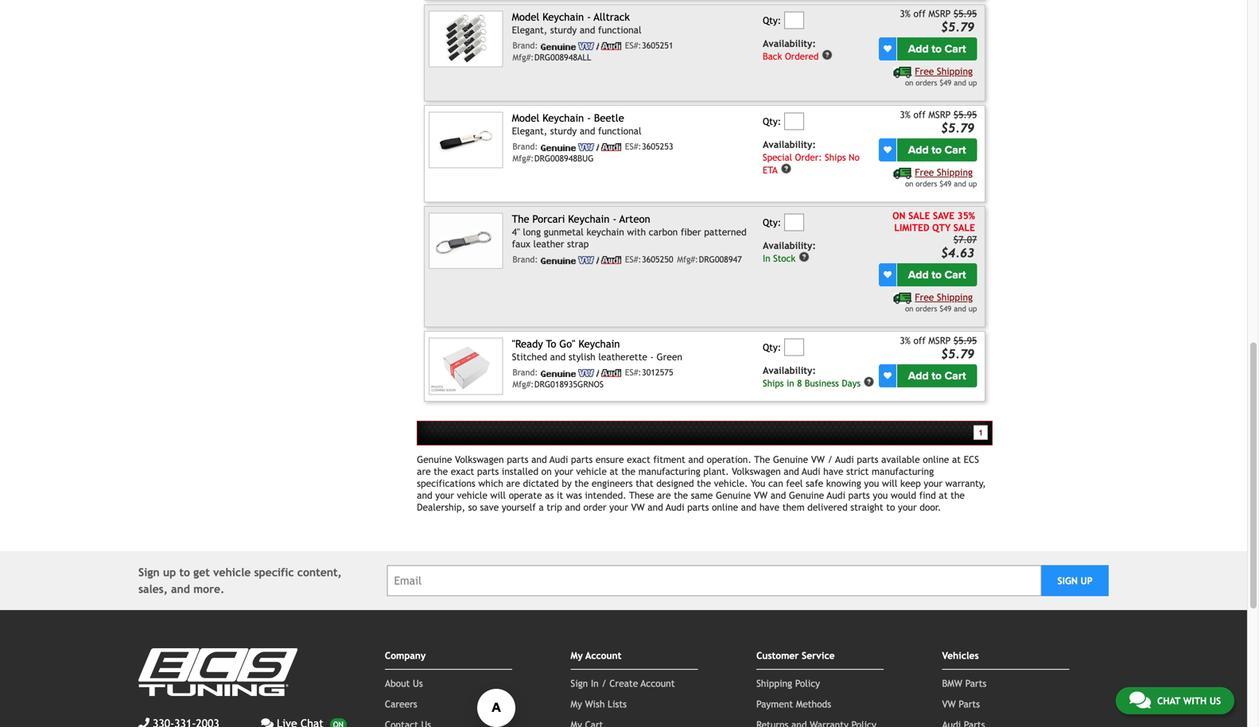 Task type: vqa. For each thing, say whether or not it's contained in the screenshot.
first Model from the bottom of the page
yes



Task type: locate. For each thing, give the bounding box(es) containing it.
1 add to cart button from the top
[[898, 37, 977, 61]]

es#: inside es#: 3012575 mfg#: drg018935grnos
[[625, 367, 642, 377]]

the up engineers
[[622, 466, 636, 477]]

mfg#: for model keychain - alltrack
[[513, 52, 534, 62]]

0 vertical spatial free shipping on orders $49 and up
[[905, 66, 977, 87]]

strict
[[847, 466, 869, 477]]

add for model keychain - alltrack
[[908, 42, 929, 56]]

genuine down the safe
[[789, 490, 824, 501]]

vehicle
[[576, 466, 607, 477], [457, 490, 488, 501], [213, 566, 251, 579]]

1 es#: from the top
[[625, 41, 642, 50]]

would
[[891, 490, 917, 501]]

0 vertical spatial you
[[864, 478, 879, 489]]

my left wish
[[571, 699, 582, 710]]

to for the porcari keychain - arteon
[[932, 268, 942, 282]]

free for the porcari keychain - arteon
[[915, 292, 934, 303]]

2 functional from the top
[[598, 125, 642, 136]]

sign inside sign up to get vehicle specific content, sales, and more.
[[138, 566, 160, 579]]

volkswagen up which
[[455, 454, 504, 465]]

vehicle down ensure
[[576, 466, 607, 477]]

1 vertical spatial free
[[915, 167, 934, 178]]

stylish
[[569, 351, 596, 362]]

elegant, down model keychain - alltrack link
[[512, 24, 548, 35]]

2 manufacturing from the left
[[872, 466, 934, 477]]

strap
[[567, 238, 589, 249]]

have up knowing
[[824, 466, 844, 477]]

es#: 3605250 mfg#: drg008947
[[625, 255, 742, 264]]

add to cart for model keychain - beetle
[[908, 143, 966, 157]]

0 vertical spatial the
[[512, 213, 529, 225]]

about
[[385, 678, 410, 689]]

the up same
[[697, 478, 711, 489]]

1 $5.79 from the top
[[941, 20, 975, 34]]

free shipping image for model keychain - alltrack
[[894, 67, 912, 78]]

at right 'find'
[[939, 490, 948, 501]]

sign inside 'button'
[[1058, 575, 1078, 586]]

about us
[[385, 678, 423, 689]]

genuine volkswagen audi - corporate logo image for keychain
[[541, 369, 621, 377]]

in for sign
[[591, 678, 599, 689]]

model keychain - alltrack elegant, sturdy and functional
[[512, 11, 642, 35]]

1 vertical spatial exact
[[451, 466, 474, 477]]

0 vertical spatial comments image
[[1130, 691, 1151, 710]]

keychain inside the porcari keychain - arteon 4" long gunmetal keychain with carbon fiber patterned faux leather strap
[[568, 213, 610, 225]]

add to wish list image
[[884, 45, 892, 53], [884, 146, 892, 154]]

vw down these
[[631, 502, 645, 513]]

0 vertical spatial vehicle
[[576, 466, 607, 477]]

model keychain - beetle link
[[512, 112, 624, 124]]

/ left the create
[[602, 678, 607, 689]]

on
[[893, 210, 906, 221]]

0 vertical spatial orders
[[916, 78, 938, 87]]

will
[[882, 478, 898, 489], [491, 490, 506, 501]]

question sign image
[[822, 49, 833, 61], [781, 163, 792, 174], [864, 376, 875, 388]]

3 3% from the top
[[900, 335, 911, 346]]

free shipping on orders $49 and up
[[905, 66, 977, 87], [905, 167, 977, 188], [905, 292, 977, 313]]

keychain up drg008948all
[[543, 11, 584, 23]]

add to cart
[[908, 42, 966, 56], [908, 143, 966, 157], [908, 268, 966, 282], [908, 369, 966, 383]]

shipping for model keychain - alltrack
[[937, 66, 973, 77]]

add
[[908, 42, 929, 56], [908, 143, 929, 157], [908, 268, 929, 282], [908, 369, 929, 383]]

2 vertical spatial vehicle
[[213, 566, 251, 579]]

1 model from the top
[[512, 11, 540, 23]]

1 brand: from the top
[[513, 41, 538, 50]]

parts
[[507, 454, 529, 465], [571, 454, 593, 465], [857, 454, 879, 465], [477, 466, 499, 477], [849, 490, 870, 501], [688, 502, 709, 513]]

have
[[824, 466, 844, 477], [760, 502, 780, 513]]

2 $5.95 from the top
[[954, 109, 977, 120]]

4 availability: from the top
[[763, 365, 816, 376]]

business
[[805, 378, 839, 389]]

1 vertical spatial orders
[[916, 179, 938, 188]]

1 vertical spatial $49
[[940, 179, 952, 188]]

operation.
[[707, 454, 752, 465]]

question sign image for "ready to go" keychain
[[864, 376, 875, 388]]

keychain up stylish
[[579, 338, 620, 350]]

1 qty: from the top
[[763, 15, 781, 26]]

$5.95 for alltrack
[[954, 8, 977, 19]]

at left ecs
[[952, 454, 961, 465]]

exact
[[627, 454, 651, 465], [451, 466, 474, 477]]

2 horizontal spatial question sign image
[[864, 376, 875, 388]]

0 vertical spatial $5.79
[[941, 20, 975, 34]]

model up drg008948all
[[512, 11, 540, 23]]

1 vertical spatial my
[[571, 699, 582, 710]]

vehicle inside sign up to get vehicle specific content, sales, and more.
[[213, 566, 251, 579]]

eta
[[763, 165, 778, 176]]

4 add from the top
[[908, 369, 929, 383]]

exact up that
[[627, 454, 651, 465]]

sign for sign in / create account
[[571, 678, 588, 689]]

1 msrp from the top
[[929, 8, 951, 19]]

on for model keychain - beetle
[[905, 179, 914, 188]]

shipping for the porcari keychain - arteon
[[937, 292, 973, 303]]

0 vertical spatial exact
[[627, 454, 651, 465]]

audi down designed at the right bottom of page
[[666, 502, 685, 513]]

shipping
[[937, 66, 973, 77], [937, 167, 973, 178], [937, 292, 973, 303], [757, 678, 793, 689]]

2 es#: from the top
[[625, 142, 642, 151]]

es#: left 3605250
[[625, 255, 642, 264]]

brand: for model keychain - alltrack
[[513, 41, 538, 50]]

0 horizontal spatial account
[[586, 650, 622, 661]]

us
[[413, 678, 423, 689], [1210, 695, 1221, 707]]

ships left in
[[763, 378, 784, 389]]

0 vertical spatial free
[[915, 66, 934, 77]]

add to wish list image for $4.63
[[884, 271, 892, 279]]

2 free shipping on orders $49 and up from the top
[[905, 167, 977, 188]]

in inside availability: in stock
[[763, 253, 771, 264]]

3012575
[[642, 367, 674, 377]]

genuine volkswagen parts and audi parts ensure exact fitment and operation. the genuine vw / audi parts available online at ecs are the exact parts installed on your vehicle at the manufacturing plant. volkswagen and audi have strict manufacturing specifications which are dictated by the engineers that designed the vehicle. you can feel safe knowing you will keep your warranty, and your vehicle will operate as it was intended. these are the same genuine vw and genuine audi parts you would find at the dealership, so save yourself a trip and order your vw and audi parts online and have them delivered straight to your door.
[[417, 454, 986, 513]]

1 vertical spatial 3%
[[900, 109, 911, 120]]

1 vertical spatial /
[[602, 678, 607, 689]]

1 vertical spatial question sign image
[[781, 163, 792, 174]]

my for my wish lists
[[571, 699, 582, 710]]

comments image
[[1130, 691, 1151, 710], [261, 718, 274, 727]]

sign for sign up to get vehicle specific content, sales, and more.
[[138, 566, 160, 579]]

shipping policy
[[757, 678, 820, 689]]

question sign image down special
[[781, 163, 792, 174]]

4 brand: from the top
[[513, 367, 538, 377]]

intended.
[[585, 490, 627, 501]]

vw
[[811, 454, 825, 465], [754, 490, 768, 501], [631, 502, 645, 513], [942, 699, 956, 710]]

the inside the porcari keychain - arteon 4" long gunmetal keychain with carbon fiber patterned faux leather strap
[[512, 213, 529, 225]]

- left alltrack
[[587, 11, 591, 23]]

qty: up availability: ships in 8 business days
[[763, 342, 781, 353]]

2 elegant, from the top
[[512, 125, 548, 136]]

1 orders from the top
[[916, 78, 938, 87]]

1 3% off msrp $5.95 $5.79 from the top
[[900, 8, 977, 34]]

2 vertical spatial 3%
[[900, 335, 911, 346]]

on for the porcari keychain - arteon
[[905, 304, 914, 313]]

lists
[[608, 699, 627, 710]]

1 add to wish list image from the top
[[884, 271, 892, 279]]

audi up the safe
[[802, 466, 821, 477]]

4 add to cart button from the top
[[898, 364, 977, 388]]

1 add to wish list image from the top
[[884, 45, 892, 53]]

add to wish list image for model keychain - beetle
[[884, 146, 892, 154]]

it
[[557, 490, 563, 501]]

0 vertical spatial volkswagen
[[455, 454, 504, 465]]

elegant, inside model keychain - alltrack elegant, sturdy and functional
[[512, 24, 548, 35]]

off
[[914, 8, 926, 19], [914, 109, 926, 120], [914, 335, 926, 346]]

1 vertical spatial add to wish list image
[[884, 372, 892, 380]]

leather
[[534, 238, 564, 249]]

1 vertical spatial account
[[641, 678, 675, 689]]

1 sturdy from the top
[[550, 24, 577, 35]]

cart for model keychain - alltrack
[[945, 42, 966, 56]]

will down which
[[491, 490, 506, 501]]

1 add to cart from the top
[[908, 42, 966, 56]]

online down vehicle.
[[712, 502, 738, 513]]

2 horizontal spatial sign
[[1058, 575, 1078, 586]]

cart for model keychain - beetle
[[945, 143, 966, 157]]

beetle
[[594, 112, 624, 124]]

3%
[[900, 8, 911, 19], [900, 109, 911, 120], [900, 335, 911, 346]]

1 horizontal spatial comments image
[[1130, 691, 1151, 710]]

2 3% off msrp $5.95 $5.79 from the top
[[900, 109, 977, 135]]

1 vertical spatial free shipping on orders $49 and up
[[905, 167, 977, 188]]

manufacturing
[[639, 466, 701, 477], [872, 466, 934, 477]]

es#: inside es#: 3605253 mfg#: drg008948bug
[[625, 142, 642, 151]]

1 horizontal spatial vehicle
[[457, 490, 488, 501]]

2 add to wish list image from the top
[[884, 146, 892, 154]]

save
[[480, 502, 499, 513]]

are down designed at the right bottom of page
[[657, 490, 671, 501]]

$5.95
[[954, 8, 977, 19], [954, 109, 977, 120], [954, 335, 977, 346]]

warranty,
[[946, 478, 986, 489]]

ships inside availability: ships in 8 business days
[[763, 378, 784, 389]]

in up wish
[[591, 678, 599, 689]]

1 my from the top
[[571, 650, 583, 661]]

1 free shipping on orders $49 and up from the top
[[905, 66, 977, 87]]

4 qty: from the top
[[763, 342, 781, 353]]

$49 for model keychain - alltrack
[[940, 78, 952, 87]]

online
[[923, 454, 949, 465], [712, 502, 738, 513]]

mfg#: down the fiber
[[677, 255, 699, 264]]

None text field
[[784, 12, 804, 29], [784, 339, 804, 356], [784, 12, 804, 29], [784, 339, 804, 356]]

genuine volkswagen audi - corporate logo image down stylish
[[541, 369, 621, 377]]

elegant, for model keychain - beetle
[[512, 125, 548, 136]]

model up drg008948bug
[[512, 112, 540, 124]]

add to cart for the porcari keychain - arteon
[[908, 268, 966, 282]]

functional for beetle
[[598, 125, 642, 136]]

1
[[979, 428, 983, 437]]

4 genuine volkswagen audi - corporate logo image from the top
[[541, 369, 621, 377]]

sign up to get vehicle specific content, sales, and more.
[[138, 566, 342, 596]]

back
[[763, 51, 782, 62]]

/ up knowing
[[828, 454, 833, 465]]

ships left no
[[825, 152, 846, 163]]

3 genuine volkswagen audi - corporate logo image from the top
[[541, 256, 621, 264]]

1 $49 from the top
[[940, 78, 952, 87]]

1 horizontal spatial /
[[828, 454, 833, 465]]

about us link
[[385, 678, 423, 689]]

vehicle up so
[[457, 490, 488, 501]]

sturdy inside model keychain - beetle elegant, sturdy and functional
[[550, 125, 577, 136]]

1 free from the top
[[915, 66, 934, 77]]

0 vertical spatial my
[[571, 650, 583, 661]]

1 horizontal spatial ships
[[825, 152, 846, 163]]

brand: down stitched
[[513, 367, 538, 377]]

/
[[828, 454, 833, 465], [602, 678, 607, 689]]

es#: for -
[[625, 255, 642, 264]]

genuine volkswagen audi - corporate logo image down strap
[[541, 256, 621, 264]]

the up you
[[754, 454, 770, 465]]

2 qty: from the top
[[763, 116, 781, 127]]

3 es#: from the top
[[625, 255, 642, 264]]

in left stock
[[763, 253, 771, 264]]

free shipping image
[[894, 67, 912, 78], [894, 168, 912, 179], [894, 293, 912, 304]]

my for my account
[[571, 650, 583, 661]]

elegant,
[[512, 24, 548, 35], [512, 125, 548, 136]]

your down intended.
[[610, 502, 628, 513]]

1 add from the top
[[908, 42, 929, 56]]

availability: up in
[[763, 365, 816, 376]]

1 vertical spatial msrp
[[929, 109, 951, 120]]

2 cart from the top
[[945, 143, 966, 157]]

1 $5.95 from the top
[[954, 8, 977, 19]]

free shipping on orders $49 and up for the porcari keychain - arteon
[[905, 292, 977, 313]]

3 brand: from the top
[[513, 255, 538, 264]]

- inside model keychain - beetle elegant, sturdy and functional
[[587, 112, 591, 124]]

cart for the porcari keychain - arteon
[[945, 268, 966, 282]]

parts down the bmw parts link
[[959, 699, 980, 710]]

4 add to cart from the top
[[908, 369, 966, 383]]

parts up which
[[477, 466, 499, 477]]

$5.95 for beetle
[[954, 109, 977, 120]]

sturdy down model keychain - alltrack link
[[550, 24, 577, 35]]

2 free shipping image from the top
[[894, 168, 912, 179]]

1 vertical spatial ships
[[763, 378, 784, 389]]

2 vertical spatial $5.79
[[941, 347, 975, 361]]

my up my wish lists link
[[571, 650, 583, 661]]

3 qty: from the top
[[763, 217, 781, 228]]

will up would
[[882, 478, 898, 489]]

0 horizontal spatial with
[[627, 226, 646, 237]]

1 horizontal spatial question sign image
[[822, 49, 833, 61]]

knowing
[[827, 478, 862, 489]]

4 es#: from the top
[[625, 367, 642, 377]]

4 cart from the top
[[945, 369, 966, 383]]

your down would
[[898, 502, 917, 513]]

content,
[[297, 566, 342, 579]]

0 horizontal spatial at
[[610, 466, 619, 477]]

1 cart from the top
[[945, 42, 966, 56]]

question sign image for model keychain - alltrack
[[822, 49, 833, 61]]

2 vertical spatial msrp
[[929, 335, 951, 346]]

1 vertical spatial the
[[754, 454, 770, 465]]

my wish lists
[[571, 699, 627, 710]]

0 vertical spatial model
[[512, 11, 540, 23]]

3 add to cart from the top
[[908, 268, 966, 282]]

1 vertical spatial add to wish list image
[[884, 146, 892, 154]]

brand: for "ready to go" keychain
[[513, 367, 538, 377]]

1 off from the top
[[914, 8, 926, 19]]

2 orders from the top
[[916, 179, 938, 188]]

1 vertical spatial $5.79
[[941, 121, 975, 135]]

2 brand: from the top
[[513, 142, 538, 151]]

2 vertical spatial 3% off msrp $5.95 $5.79
[[900, 335, 977, 361]]

0 horizontal spatial us
[[413, 678, 423, 689]]

keychain
[[543, 11, 584, 23], [543, 112, 584, 124], [568, 213, 610, 225], [579, 338, 620, 350]]

3605253
[[642, 142, 674, 151]]

0 vertical spatial sturdy
[[550, 24, 577, 35]]

availability: up stock
[[763, 240, 816, 251]]

availability: inside "availability: special order: ships no eta"
[[763, 139, 816, 150]]

1 vertical spatial sturdy
[[550, 125, 577, 136]]

ships
[[825, 152, 846, 163], [763, 378, 784, 389]]

2 off from the top
[[914, 109, 926, 120]]

1 vertical spatial have
[[760, 502, 780, 513]]

1 horizontal spatial at
[[939, 490, 948, 501]]

up for the porcari keychain - arteon
[[969, 304, 977, 313]]

add to wish list image for $5.79
[[884, 372, 892, 380]]

1 horizontal spatial with
[[1184, 695, 1207, 707]]

parts right bmw
[[966, 678, 987, 689]]

1 vertical spatial model
[[512, 112, 540, 124]]

ecs tuning image
[[138, 649, 298, 696]]

0 vertical spatial functional
[[598, 24, 642, 35]]

2 add to cart from the top
[[908, 143, 966, 157]]

1 3% from the top
[[900, 8, 911, 19]]

with right chat
[[1184, 695, 1207, 707]]

3 $49 from the top
[[940, 304, 952, 313]]

2 3% from the top
[[900, 109, 911, 120]]

0 horizontal spatial online
[[712, 502, 738, 513]]

manufacturing down available
[[872, 466, 934, 477]]

1 horizontal spatial manufacturing
[[872, 466, 934, 477]]

es#3605250 - drg008947 - the porcari keychain - arteon - 4" long gunmetal keychain with carbon fiber patterned faux leather strap - genuine volkswagen audi - volkswagen image
[[429, 213, 503, 269]]

2 genuine volkswagen audi - corporate logo image from the top
[[541, 143, 621, 151]]

the up specifications
[[434, 466, 448, 477]]

mfg#: inside es#: 3605251 mfg#: drg008948all
[[513, 52, 534, 62]]

to inside sign up to get vehicle specific content, sales, and more.
[[179, 566, 190, 579]]

functional inside model keychain - beetle elegant, sturdy and functional
[[598, 125, 642, 136]]

model inside model keychain - beetle elegant, sturdy and functional
[[512, 112, 540, 124]]

0 vertical spatial $49
[[940, 78, 952, 87]]

question sign image right ordered
[[822, 49, 833, 61]]

$7.07
[[954, 234, 977, 245]]

1 vertical spatial free shipping image
[[894, 168, 912, 179]]

add to cart for "ready to go" keychain
[[908, 369, 966, 383]]

2 $49 from the top
[[940, 179, 952, 188]]

2 model from the top
[[512, 112, 540, 124]]

es#: down leatherette
[[625, 367, 642, 377]]

sturdy
[[550, 24, 577, 35], [550, 125, 577, 136]]

us right chat
[[1210, 695, 1221, 707]]

functional down alltrack
[[598, 24, 642, 35]]

es#: inside es#: 3605251 mfg#: drg008948all
[[625, 41, 642, 50]]

parts
[[966, 678, 987, 689], [959, 699, 980, 710]]

2 horizontal spatial at
[[952, 454, 961, 465]]

you down strict
[[864, 478, 879, 489]]

1 horizontal spatial the
[[754, 454, 770, 465]]

at up engineers
[[610, 466, 619, 477]]

ships inside "availability: special order: ships no eta"
[[825, 152, 846, 163]]

model for model keychain - alltrack
[[512, 11, 540, 23]]

2 add to wish list image from the top
[[884, 372, 892, 380]]

in
[[763, 253, 771, 264], [591, 678, 599, 689]]

0 vertical spatial in
[[763, 253, 771, 264]]

on inside genuine volkswagen parts and audi parts ensure exact fitment and operation. the genuine vw / audi parts available online at ecs are the exact parts installed on your vehicle at the manufacturing plant. volkswagen and audi have strict manufacturing specifications which are dictated by the engineers that designed the vehicle. you can feel safe knowing you will keep your warranty, and your vehicle will operate as it was intended. these are the same genuine vw and genuine audi parts you would find at the dealership, so save yourself a trip and order your vw and audi parts online and have them delivered straight to your door.
[[542, 466, 552, 477]]

mfg#: left drg008948all
[[513, 52, 534, 62]]

which
[[478, 478, 503, 489]]

2 vertical spatial off
[[914, 335, 926, 346]]

genuine volkswagen audi - corporate logo image up drg008948all
[[541, 42, 621, 50]]

sturdy inside model keychain - alltrack elegant, sturdy and functional
[[550, 24, 577, 35]]

msrp for beetle
[[929, 109, 951, 120]]

1 elegant, from the top
[[512, 24, 548, 35]]

functional down beetle
[[598, 125, 642, 136]]

mfg#: inside es#: 3605253 mfg#: drg008948bug
[[513, 154, 534, 163]]

functional for alltrack
[[598, 24, 642, 35]]

3 $5.79 from the top
[[941, 347, 975, 361]]

1 horizontal spatial volkswagen
[[732, 466, 781, 477]]

sign up
[[1058, 575, 1093, 586]]

availability: inside availability: back ordered
[[763, 38, 816, 49]]

vw down bmw
[[942, 699, 956, 710]]

keychain up keychain
[[568, 213, 610, 225]]

availability: up ordered
[[763, 38, 816, 49]]

0 vertical spatial have
[[824, 466, 844, 477]]

account up sign in / create account
[[586, 650, 622, 661]]

in for availability:
[[763, 253, 771, 264]]

2 horizontal spatial are
[[657, 490, 671, 501]]

add for model keychain - beetle
[[908, 143, 929, 157]]

functional inside model keychain - alltrack elegant, sturdy and functional
[[598, 24, 642, 35]]

2 $5.79 from the top
[[941, 121, 975, 135]]

0 vertical spatial will
[[882, 478, 898, 489]]

Email email field
[[387, 565, 1042, 596]]

exact up specifications
[[451, 466, 474, 477]]

3 free from the top
[[915, 292, 934, 303]]

sign in / create account
[[571, 678, 675, 689]]

at
[[952, 454, 961, 465], [610, 466, 619, 477], [939, 490, 948, 501]]

1 vertical spatial in
[[591, 678, 599, 689]]

3% for beetle
[[900, 109, 911, 120]]

qty: up special
[[763, 116, 781, 127]]

2 vertical spatial free shipping on orders $49 and up
[[905, 292, 977, 313]]

model inside model keychain - alltrack elegant, sturdy and functional
[[512, 11, 540, 23]]

0 horizontal spatial exact
[[451, 466, 474, 477]]

0 horizontal spatial in
[[591, 678, 599, 689]]

online right available
[[923, 454, 949, 465]]

3 add to cart button from the top
[[898, 263, 977, 287]]

0 vertical spatial $5.95
[[954, 8, 977, 19]]

0 vertical spatial at
[[952, 454, 961, 465]]

elegant, down model keychain - beetle link on the left top of page
[[512, 125, 548, 136]]

vehicles
[[942, 650, 979, 661]]

None text field
[[784, 113, 804, 130], [784, 214, 804, 231], [784, 113, 804, 130], [784, 214, 804, 231]]

1 horizontal spatial have
[[824, 466, 844, 477]]

1 vertical spatial off
[[914, 109, 926, 120]]

1 vertical spatial elegant,
[[512, 125, 548, 136]]

volkswagen up you
[[732, 466, 781, 477]]

mfg#: inside es#: 3012575 mfg#: drg018935grnos
[[513, 379, 534, 389]]

have left the them
[[760, 502, 780, 513]]

genuine volkswagen audi - corporate logo image
[[541, 42, 621, 50], [541, 143, 621, 151], [541, 256, 621, 264], [541, 369, 621, 377]]

es#: for beetle
[[625, 142, 642, 151]]

and inside model keychain - beetle elegant, sturdy and functional
[[580, 125, 595, 136]]

2 vertical spatial at
[[939, 490, 948, 501]]

availability: inside availability: ships in 8 business days
[[763, 365, 816, 376]]

free for model keychain - beetle
[[915, 167, 934, 178]]

es#: left 3605253
[[625, 142, 642, 151]]

3 free shipping image from the top
[[894, 293, 912, 304]]

service
[[802, 650, 835, 661]]

1 horizontal spatial in
[[763, 253, 771, 264]]

1 manufacturing from the left
[[639, 466, 701, 477]]

1 horizontal spatial are
[[506, 478, 520, 489]]

with down arteon
[[627, 226, 646, 237]]

and inside model keychain - alltrack elegant, sturdy and functional
[[580, 24, 595, 35]]

add to wish list image
[[884, 271, 892, 279], [884, 372, 892, 380]]

2 free from the top
[[915, 167, 934, 178]]

model for model keychain - beetle
[[512, 112, 540, 124]]

comments image down ecs tuning image
[[261, 718, 274, 727]]

1 horizontal spatial exact
[[627, 454, 651, 465]]

3% for alltrack
[[900, 8, 911, 19]]

es#:
[[625, 41, 642, 50], [625, 142, 642, 151], [625, 255, 642, 264], [625, 367, 642, 377]]

2 my from the top
[[571, 699, 582, 710]]

sturdy down model keychain - beetle link on the left top of page
[[550, 125, 577, 136]]

0 vertical spatial free shipping image
[[894, 67, 912, 78]]

to inside genuine volkswagen parts and audi parts ensure exact fitment and operation. the genuine vw / audi parts available online at ecs are the exact parts installed on your vehicle at the manufacturing plant. volkswagen and audi have strict manufacturing specifications which are dictated by the engineers that designed the vehicle. you can feel safe knowing you will keep your warranty, and your vehicle will operate as it was intended. these are the same genuine vw and genuine audi parts you would find at the dealership, so save yourself a trip and order your vw and audi parts online and have them delivered straight to your door.
[[887, 502, 895, 513]]

3 add from the top
[[908, 268, 929, 282]]

brand: up drg008948all
[[513, 41, 538, 50]]

1 vertical spatial are
[[506, 478, 520, 489]]

specific
[[254, 566, 294, 579]]

2 add from the top
[[908, 143, 929, 157]]

manufacturing down fitment
[[639, 466, 701, 477]]

1 availability: from the top
[[763, 38, 816, 49]]

functional
[[598, 24, 642, 35], [598, 125, 642, 136]]

you
[[864, 478, 879, 489], [873, 490, 888, 501]]

- inside "ready to go" keychain stitched and stylish leatherette - green
[[650, 351, 654, 362]]

off for beetle
[[914, 109, 926, 120]]

elegant, inside model keychain - beetle elegant, sturdy and functional
[[512, 125, 548, 136]]

3 availability: from the top
[[763, 240, 816, 251]]

2 availability: from the top
[[763, 139, 816, 150]]

1 free shipping image from the top
[[894, 67, 912, 78]]

0 vertical spatial off
[[914, 8, 926, 19]]

0 horizontal spatial the
[[512, 213, 529, 225]]

sale
[[954, 222, 975, 233]]

- inside the porcari keychain - arteon 4" long gunmetal keychain with carbon fiber patterned faux leather strap
[[613, 213, 617, 225]]

us right about
[[413, 678, 423, 689]]

the up 4"
[[512, 213, 529, 225]]

brand:
[[513, 41, 538, 50], [513, 142, 538, 151], [513, 255, 538, 264], [513, 367, 538, 377]]

0 vertical spatial parts
[[966, 678, 987, 689]]

35%
[[958, 210, 975, 221]]

parts up straight
[[849, 490, 870, 501]]

parts up strict
[[857, 454, 879, 465]]

es#: left "3605251"
[[625, 41, 642, 50]]

0 vertical spatial question sign image
[[822, 49, 833, 61]]

2 vertical spatial question sign image
[[864, 376, 875, 388]]

dictated
[[523, 478, 559, 489]]

1 horizontal spatial sign
[[571, 678, 588, 689]]

add to cart button for the porcari keychain - arteon
[[898, 263, 977, 287]]

mfg#: left drg008948bug
[[513, 154, 534, 163]]

brand: up drg008948bug
[[513, 142, 538, 151]]

0 horizontal spatial manufacturing
[[639, 466, 701, 477]]

2 sturdy from the top
[[550, 125, 577, 136]]

account right the create
[[641, 678, 675, 689]]

3 $5.95 from the top
[[954, 335, 977, 346]]

3 free shipping on orders $49 and up from the top
[[905, 292, 977, 313]]

availability: up special
[[763, 139, 816, 150]]

3 cart from the top
[[945, 268, 966, 282]]

genuine up specifications
[[417, 454, 452, 465]]

3 orders from the top
[[916, 304, 938, 313]]

leatherette
[[599, 351, 648, 362]]

1 genuine volkswagen audi - corporate logo image from the top
[[541, 42, 621, 50]]

available
[[882, 454, 920, 465]]

sign
[[138, 566, 160, 579], [1058, 575, 1078, 586], [571, 678, 588, 689]]

2 msrp from the top
[[929, 109, 951, 120]]

you up straight
[[873, 490, 888, 501]]

question sign image right the days on the bottom right
[[864, 376, 875, 388]]

1 vertical spatial functional
[[598, 125, 642, 136]]

1 vertical spatial with
[[1184, 695, 1207, 707]]

model keychain - alltrack link
[[512, 11, 630, 23]]

2 add to cart button from the top
[[898, 139, 977, 162]]

are up specifications
[[417, 466, 431, 477]]

stitched
[[512, 351, 547, 362]]

1 functional from the top
[[598, 24, 642, 35]]

audi down knowing
[[827, 490, 846, 501]]



Task type: describe. For each thing, give the bounding box(es) containing it.
mfg#: for model keychain - beetle
[[513, 154, 534, 163]]

free shipping on orders $49 and up for model keychain - beetle
[[905, 167, 977, 188]]

0 vertical spatial account
[[586, 650, 622, 661]]

customer
[[757, 650, 799, 661]]

vw down you
[[754, 490, 768, 501]]

es#: 3605251 mfg#: drg008948all
[[513, 41, 674, 62]]

$5.79 for beetle
[[941, 121, 975, 135]]

porcari
[[533, 213, 565, 225]]

payment methods
[[757, 699, 832, 710]]

brand: for the porcari keychain - arteon
[[513, 255, 538, 264]]

cart for "ready to go" keychain
[[945, 369, 966, 383]]

"ready to go" keychain link
[[512, 338, 620, 350]]

parts for vw parts
[[959, 699, 980, 710]]

off for alltrack
[[914, 8, 926, 19]]

keychain inside "ready to go" keychain stitched and stylish leatherette - green
[[579, 338, 620, 350]]

operate
[[509, 490, 542, 501]]

qty
[[933, 222, 951, 233]]

designed
[[657, 478, 694, 489]]

to for model keychain - beetle
[[932, 143, 942, 157]]

parts down same
[[688, 502, 709, 513]]

0 horizontal spatial comments image
[[261, 718, 274, 727]]

es#3605253 - drg008948bug - model keychain - beetle - elegant, sturdy and functional - genuine volkswagen audi - volkswagen image
[[429, 112, 503, 168]]

availability: for model keychain - beetle
[[763, 139, 816, 150]]

sturdy for beetle
[[550, 125, 577, 136]]

es#: 3605253 mfg#: drg008948bug
[[513, 142, 674, 163]]

order:
[[795, 152, 822, 163]]

that
[[636, 478, 654, 489]]

0 horizontal spatial volkswagen
[[455, 454, 504, 465]]

find
[[920, 490, 936, 501]]

more.
[[193, 583, 225, 596]]

0 vertical spatial online
[[923, 454, 949, 465]]

go"
[[560, 338, 576, 350]]

chat
[[1158, 695, 1181, 707]]

limited
[[895, 222, 930, 233]]

to for model keychain - alltrack
[[932, 42, 942, 56]]

availability: for the porcari keychain - arteon
[[763, 240, 816, 251]]

3% off msrp $5.95 $5.79 for model keychain - alltrack
[[900, 8, 977, 34]]

add for the porcari keychain - arteon
[[908, 268, 929, 282]]

your up 'find'
[[924, 478, 943, 489]]

keychain inside model keychain - beetle elegant, sturdy and functional
[[543, 112, 584, 124]]

free for model keychain - alltrack
[[915, 66, 934, 77]]

es#: for alltrack
[[625, 41, 642, 50]]

feel
[[786, 478, 803, 489]]

2 vertical spatial are
[[657, 490, 671, 501]]

door.
[[920, 502, 941, 513]]

genuine volkswagen audi - corporate logo image for alltrack
[[541, 42, 621, 50]]

create
[[610, 678, 638, 689]]

your up by in the bottom of the page
[[555, 466, 574, 477]]

sturdy for alltrack
[[550, 24, 577, 35]]

wish
[[585, 699, 605, 710]]

straight
[[851, 502, 884, 513]]

up inside sign up to get vehicle specific content, sales, and more.
[[163, 566, 176, 579]]

up for model keychain - beetle
[[969, 179, 977, 188]]

qty: for model keychain - alltrack
[[763, 15, 781, 26]]

genuine down vehicle.
[[716, 490, 751, 501]]

elegant, for model keychain - alltrack
[[512, 24, 548, 35]]

drg018935grnos
[[535, 379, 604, 389]]

3605250
[[642, 255, 674, 264]]

1 vertical spatial online
[[712, 502, 738, 513]]

bmw parts link
[[942, 678, 987, 689]]

drg008948all
[[535, 52, 591, 62]]

genuine up feel
[[773, 454, 808, 465]]

us inside chat with us link
[[1210, 695, 1221, 707]]

arteon
[[620, 213, 651, 225]]

installed
[[502, 466, 539, 477]]

3 off from the top
[[914, 335, 926, 346]]

orders for model keychain - beetle
[[916, 179, 938, 188]]

$49 for model keychain - beetle
[[940, 179, 952, 188]]

msrp for alltrack
[[929, 8, 951, 19]]

the inside genuine volkswagen parts and audi parts ensure exact fitment and operation. the genuine vw / audi parts available online at ecs are the exact parts installed on your vehicle at the manufacturing plant. volkswagen and audi have strict manufacturing specifications which are dictated by the engineers that designed the vehicle. you can feel safe knowing you will keep your warranty, and your vehicle will operate as it was intended. these are the same genuine vw and genuine audi parts you would find at the dealership, so save yourself a trip and order your vw and audi parts online and have them delivered straight to your door.
[[754, 454, 770, 465]]

the up was
[[575, 478, 589, 489]]

1 link
[[974, 425, 988, 440]]

qty: for "ready to go" keychain
[[763, 342, 781, 353]]

keychain inside model keychain - alltrack elegant, sturdy and functional
[[543, 11, 584, 23]]

audi up by in the bottom of the page
[[550, 454, 568, 465]]

brand: for model keychain - beetle
[[513, 142, 538, 151]]

1 vertical spatial at
[[610, 466, 619, 477]]

to
[[546, 338, 556, 350]]

0 horizontal spatial are
[[417, 466, 431, 477]]

to for "ready to go" keychain
[[932, 369, 942, 383]]

vw parts link
[[942, 699, 980, 710]]

1 horizontal spatial will
[[882, 478, 898, 489]]

a
[[539, 502, 544, 513]]

dealership,
[[417, 502, 465, 513]]

vw parts
[[942, 699, 980, 710]]

the porcari keychain - arteon link
[[512, 213, 651, 225]]

up inside sign up 'button'
[[1081, 575, 1093, 586]]

save
[[933, 210, 955, 221]]

in
[[787, 378, 795, 389]]

bmw
[[942, 678, 963, 689]]

0 horizontal spatial have
[[760, 502, 780, 513]]

chat with us link
[[1116, 687, 1235, 714]]

parts for bmw parts
[[966, 678, 987, 689]]

orders for the porcari keychain - arteon
[[916, 304, 938, 313]]

sales,
[[138, 583, 168, 596]]

faux
[[512, 238, 531, 249]]

"ready
[[512, 338, 543, 350]]

add to cart for model keychain - alltrack
[[908, 42, 966, 56]]

sign for sign up
[[1058, 575, 1078, 586]]

es#3605251 - drg008948all - model keychain - alltrack  - elegant, sturdy and functional - genuine volkswagen audi - audi volkswagen image
[[429, 11, 503, 67]]

sale
[[909, 210, 930, 221]]

es#: for keychain
[[625, 367, 642, 377]]

engineers
[[592, 478, 633, 489]]

my account
[[571, 650, 622, 661]]

0 horizontal spatial will
[[491, 490, 506, 501]]

$49 for the porcari keychain - arteon
[[940, 304, 952, 313]]

alltrack
[[594, 11, 630, 23]]

and inside sign up to get vehicle specific content, sales, and more.
[[171, 583, 190, 596]]

audi up strict
[[836, 454, 854, 465]]

$4.63
[[941, 246, 975, 260]]

ensure
[[596, 454, 624, 465]]

- inside model keychain - alltrack elegant, sturdy and functional
[[587, 11, 591, 23]]

your down specifications
[[435, 490, 454, 501]]

mfg#: for the porcari keychain - arteon
[[677, 255, 699, 264]]

with inside the porcari keychain - arteon 4" long gunmetal keychain with carbon fiber patterned faux leather strap
[[627, 226, 646, 237]]

ecs
[[964, 454, 979, 465]]

order
[[584, 502, 607, 513]]

shipping for model keychain - beetle
[[937, 167, 973, 178]]

1 horizontal spatial account
[[641, 678, 675, 689]]

free shipping image for the porcari keychain - arteon
[[894, 293, 912, 304]]

model keychain - beetle elegant, sturdy and functional
[[512, 112, 642, 136]]

add to cart button for model keychain - alltrack
[[898, 37, 977, 61]]

comments image inside chat with us link
[[1130, 691, 1151, 710]]

patterned
[[704, 226, 747, 237]]

policy
[[795, 678, 820, 689]]

payment
[[757, 699, 793, 710]]

sign in / create account link
[[571, 678, 675, 689]]

question sign image for model keychain - beetle
[[781, 163, 792, 174]]

fitment
[[653, 454, 686, 465]]

add to wish list image for model keychain - alltrack
[[884, 45, 892, 53]]

and inside "ready to go" keychain stitched and stylish leatherette - green
[[550, 351, 566, 362]]

drg008947
[[699, 255, 742, 264]]

"ready to go" keychain stitched and stylish leatherette - green
[[512, 338, 683, 362]]

availability: back ordered
[[763, 38, 819, 62]]

$5.79 for alltrack
[[941, 20, 975, 34]]

availability: for "ready to go" keychain
[[763, 365, 816, 376]]

free shipping on orders $49 and up for model keychain - alltrack
[[905, 66, 977, 87]]

sign up button
[[1042, 565, 1109, 596]]

mfg#: for "ready to go" keychain
[[513, 379, 534, 389]]

long
[[523, 226, 541, 237]]

add for "ready to go" keychain
[[908, 369, 929, 383]]

yourself
[[502, 502, 536, 513]]

parts up installed
[[507, 454, 529, 465]]

question sign image
[[799, 251, 810, 263]]

trip
[[547, 502, 562, 513]]

phone image
[[138, 718, 150, 727]]

keep
[[901, 478, 921, 489]]

chat with us
[[1158, 695, 1221, 707]]

parts left ensure
[[571, 454, 593, 465]]

3 3% off msrp $5.95 $5.79 from the top
[[900, 335, 977, 361]]

on for model keychain - alltrack
[[905, 78, 914, 87]]

genuine volkswagen audi - corporate logo image for -
[[541, 256, 621, 264]]

qty: for model keychain - beetle
[[763, 116, 781, 127]]

careers
[[385, 699, 417, 710]]

the down 'warranty,' at the bottom of the page
[[951, 490, 965, 501]]

genuine volkswagen audi - corporate logo image for beetle
[[541, 143, 621, 151]]

qty: for the porcari keychain - arteon
[[763, 217, 781, 228]]

my wish lists link
[[571, 699, 627, 710]]

1 vertical spatial you
[[873, 490, 888, 501]]

green
[[657, 351, 683, 362]]

the down designed at the right bottom of page
[[674, 490, 688, 501]]

3 msrp from the top
[[929, 335, 951, 346]]

orders for model keychain - alltrack
[[916, 78, 938, 87]]

as
[[545, 490, 554, 501]]

vw up the safe
[[811, 454, 825, 465]]

carbon
[[649, 226, 678, 237]]

on sale save 35% limited qty sale $7.07 $4.63
[[893, 210, 977, 260]]

add to cart button for "ready to go" keychain
[[898, 364, 977, 388]]

payment methods link
[[757, 699, 832, 710]]

0 horizontal spatial /
[[602, 678, 607, 689]]

no
[[849, 152, 860, 163]]

/ inside genuine volkswagen parts and audi parts ensure exact fitment and operation. the genuine vw / audi parts available online at ecs are the exact parts installed on your vehicle at the manufacturing plant. volkswagen and audi have strict manufacturing specifications which are dictated by the engineers that designed the vehicle. you can feel safe knowing you will keep your warranty, and your vehicle will operate as it was intended. these are the same genuine vw and genuine audi parts you would find at the dealership, so save yourself a trip and order your vw and audi parts online and have them delivered straight to your door.
[[828, 454, 833, 465]]

free shipping image for model keychain - beetle
[[894, 168, 912, 179]]

safe
[[806, 478, 824, 489]]

2 horizontal spatial vehicle
[[576, 466, 607, 477]]

company
[[385, 650, 426, 661]]

careers link
[[385, 699, 417, 710]]

so
[[468, 502, 477, 513]]

es#: 3012575 mfg#: drg018935grnos
[[513, 367, 674, 389]]

same
[[691, 490, 713, 501]]

1 vertical spatial volkswagen
[[732, 466, 781, 477]]

availability: special order: ships no eta
[[763, 139, 860, 176]]

add to cart button for model keychain - beetle
[[898, 139, 977, 162]]

keychain
[[587, 226, 624, 237]]

up for model keychain - alltrack
[[969, 78, 977, 87]]

3% off msrp $5.95 $5.79 for model keychain - beetle
[[900, 109, 977, 135]]



